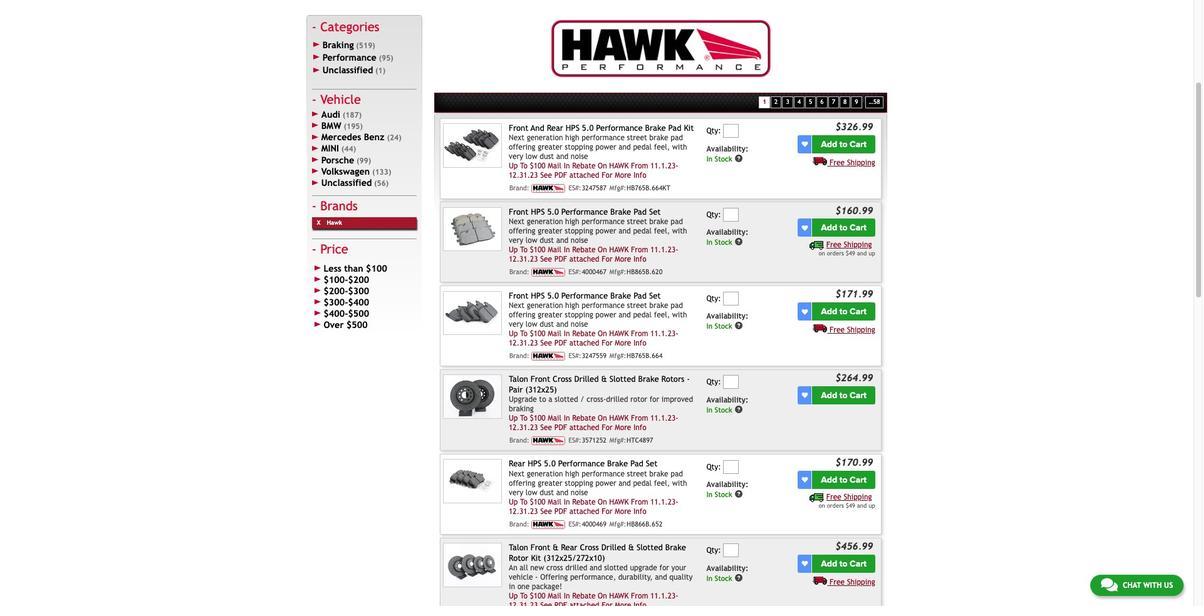 Task type: describe. For each thing, give the bounding box(es) containing it.
front and rear hps 5.0 performance brake pad kit link
[[509, 123, 694, 133]]

vehicle audi (187) bmw (195) mercedes benz (24) mini (44) porsche (99) volkswagen (133) unclassified (56)
[[320, 92, 402, 188]]

free for $326.99
[[830, 158, 845, 167]]

feel, for $171.99
[[654, 311, 670, 320]]

with inside front and rear hps 5.0 performance brake pad kit next generation high performance street brake pad offering greater stopping power and pedal feel, with very low dust and noise up to $100 mail in rebate on hawk from 11.1.23- 12.31.23 see pdf attached for more info
[[672, 143, 687, 152]]

performance inside front and rear hps 5.0 performance brake pad kit next generation high performance street brake pad offering greater stopping power and pedal feel, with very low dust and noise up to $100 mail in rebate on hawk from 11.1.23- 12.31.23 see pdf attached for more info
[[582, 134, 625, 142]]

qty: for $264.99
[[707, 378, 721, 387]]

(1)
[[375, 67, 386, 75]]

3247587
[[582, 184, 607, 192]]

9
[[855, 99, 858, 105]]

12.31.23 inside talon front & rear cross drilled & slotted brake rotor kit (312x25/272x10) an all new cross drilled and slotted upgrade for your vehicle - offering performance, durability, and quality in one package! up to $100 mail in rebate on hawk from 11.1.23- 12.31.23 see pdf attached for more info
[[509, 602, 538, 607]]

pdf inside front and rear hps 5.0 performance brake pad kit next generation high performance street brake pad offering greater stopping power and pedal feel, with very low dust and noise up to $100 mail in rebate on hawk from 11.1.23- 12.31.23 see pdf attached for more info
[[555, 171, 567, 180]]

to for $456.99
[[840, 559, 848, 570]]

benz
[[364, 132, 385, 142]]

mfg#: for $160.99
[[610, 268, 626, 276]]

pad for $170.99
[[671, 470, 683, 479]]

free shipping for $326.99
[[830, 158, 875, 167]]

…58 link
[[865, 97, 884, 108]]

availability: in stock for $264.99
[[707, 396, 749, 415]]

mini
[[321, 143, 339, 154]]

0 horizontal spatial &
[[553, 544, 559, 553]]

hawk inside talon front cross drilled & slotted brake rotors - pair (312x25) upgrade to a slotted / cross-drilled rotor for improved braking up to $100 mail in rebate on hawk from 11.1.23- 12.31.23 see pdf attached for more info
[[609, 414, 629, 423]]

3 rebate from the top
[[572, 330, 596, 338]]

chat with us link
[[1091, 575, 1184, 597]]

on inside front and rear hps 5.0 performance brake pad kit next generation high performance street brake pad offering greater stopping power and pedal feel, with very low dust and noise up to $100 mail in rebate on hawk from 11.1.23- 12.31.23 see pdf attached for more info
[[598, 162, 607, 171]]

rear inside talon front & rear cross drilled & slotted brake rotor kit (312x25/272x10) an all new cross drilled and slotted upgrade for your vehicle - offering performance, durability, and quality in one package! up to $100 mail in rebate on hawk from 11.1.23- 12.31.23 see pdf attached for more info
[[561, 544, 578, 553]]

3 on from the top
[[598, 330, 607, 338]]

cross
[[547, 564, 563, 573]]

brake for $171.99
[[650, 301, 669, 310]]

rebate inside talon front cross drilled & slotted brake rotors - pair (312x25) upgrade to a slotted / cross-drilled rotor for improved braking up to $100 mail in rebate on hawk from 11.1.23- 12.31.23 see pdf attached for more info
[[572, 414, 596, 423]]

qty: for $326.99
[[707, 127, 721, 135]]

3 info from the top
[[634, 339, 647, 348]]

noise for $160.99
[[571, 236, 588, 245]]

cart for $326.99
[[850, 139, 867, 150]]

cross inside talon front & rear cross drilled & slotted brake rotor kit (312x25/272x10) an all new cross drilled and slotted upgrade for your vehicle - offering performance, durability, and quality in one package! up to $100 mail in rebate on hawk from 11.1.23- 12.31.23 see pdf attached for more info
[[580, 544, 599, 553]]

add for $456.99
[[821, 559, 837, 570]]

add to wish list image for $264.99
[[802, 393, 808, 399]]

over $500 link
[[312, 319, 417, 331]]

next for $171.99
[[509, 301, 525, 310]]

see inside talon front & rear cross drilled & slotted brake rotor kit (312x25/272x10) an all new cross drilled and slotted upgrade for your vehicle - offering performance, durability, and quality in one package! up to $100 mail in rebate on hawk from 11.1.23- 12.31.23 see pdf attached for more info
[[540, 602, 552, 607]]

$400-
[[324, 308, 348, 319]]

2 hawk from the top
[[609, 246, 629, 255]]

brand: for $160.99
[[510, 268, 530, 276]]

rear inside front and rear hps 5.0 performance brake pad kit next generation high performance street brake pad offering greater stopping power and pedal feel, with very low dust and noise up to $100 mail in rebate on hawk from 11.1.23- 12.31.23 see pdf attached for more info
[[547, 123, 563, 133]]

price
[[320, 242, 348, 256]]

for inside talon front & rear cross drilled & slotted brake rotor kit (312x25/272x10) an all new cross drilled and slotted upgrade for your vehicle - offering performance, durability, and quality in one package! up to $100 mail in rebate on hawk from 11.1.23- 12.31.23 see pdf attached for more info
[[602, 602, 613, 607]]

2 11.1.23- from the top
[[651, 246, 679, 255]]

high for $160.99
[[565, 218, 580, 226]]

brake down es#: 3247587 mfg#: hb765b.664kt
[[611, 207, 631, 217]]

orders for $170.99
[[827, 503, 844, 510]]

$456.99
[[836, 541, 874, 552]]

8
[[844, 99, 847, 105]]

(44)
[[341, 145, 356, 154]]

pad for $170.99
[[631, 460, 644, 469]]

2 more from the top
[[615, 255, 631, 264]]

hawk inside the 'rear hps 5.0 performance brake pad set next generation high performance street brake pad offering greater stopping power and pedal feel, with very low dust and noise up to $100 mail in rebate on hawk from 11.1.23- 12.31.23 see pdf attached for more info'
[[609, 498, 629, 507]]

availability: for $326.99
[[707, 144, 749, 153]]

feel, inside front and rear hps 5.0 performance brake pad kit next generation high performance street brake pad offering greater stopping power and pedal feel, with very low dust and noise up to $100 mail in rebate on hawk from 11.1.23- 12.31.23 see pdf attached for more info
[[654, 143, 670, 152]]

pedal inside front and rear hps 5.0 performance brake pad kit next generation high performance street brake pad offering greater stopping power and pedal feel, with very low dust and noise up to $100 mail in rebate on hawk from 11.1.23- 12.31.23 see pdf attached for more info
[[633, 143, 652, 152]]

up inside talon front cross drilled & slotted brake rotors - pair (312x25) upgrade to a slotted / cross-drilled rotor for improved braking up to $100 mail in rebate on hawk from 11.1.23- 12.31.23 see pdf attached for more info
[[509, 414, 518, 423]]

$100 inside less than $100 $100-$200 $200-$300 $300-$400 $400-$500 over $500
[[366, 263, 387, 274]]

shipping down $170.99
[[844, 493, 872, 502]]

3 pdf from the top
[[555, 339, 567, 348]]

es#: for $170.99
[[569, 521, 581, 528]]

rotors
[[662, 375, 685, 384]]

stock for $171.99
[[715, 322, 732, 331]]

es#3247559 - hb765b.664 - front hps 5.0 performance brake pad set - next generation high performance street brake pad offering greater stopping power and pedal feel, with very low dust and noise - hawk - bmw mini image
[[443, 291, 502, 335]]

brake down 'es#: 4000467 mfg#: hb865b.620'
[[611, 291, 631, 301]]

mail inside talon front cross drilled & slotted brake rotors - pair (312x25) upgrade to a slotted / cross-drilled rotor for improved braking up to $100 mail in rebate on hawk from 11.1.23- 12.31.23 see pdf attached for more info
[[548, 414, 562, 423]]

- inside talon front cross drilled & slotted brake rotors - pair (312x25) upgrade to a slotted / cross-drilled rotor for improved braking up to $100 mail in rebate on hawk from 11.1.23- 12.31.23 see pdf attached for more info
[[687, 375, 690, 384]]

2 link
[[771, 97, 782, 108]]

on inside the 'rear hps 5.0 performance brake pad set next generation high performance street brake pad offering greater stopping power and pedal feel, with very low dust and noise up to $100 mail in rebate on hawk from 11.1.23- 12.31.23 see pdf attached for more info'
[[598, 498, 607, 507]]

6
[[821, 99, 824, 105]]

11.1.23- inside the 'rear hps 5.0 performance brake pad set next generation high performance street brake pad offering greater stopping power and pedal feel, with very low dust and noise up to $100 mail in rebate on hawk from 11.1.23- 12.31.23 see pdf attached for more info'
[[651, 498, 679, 507]]

attached inside front and rear hps 5.0 performance brake pad kit next generation high performance street brake pad offering greater stopping power and pedal feel, with very low dust and noise up to $100 mail in rebate on hawk from 11.1.23- 12.31.23 see pdf attached for more info
[[570, 171, 600, 180]]

pad inside front and rear hps 5.0 performance brake pad kit next generation high performance street brake pad offering greater stopping power and pedal feel, with very low dust and noise up to $100 mail in rebate on hawk from 11.1.23- 12.31.23 see pdf attached for more info
[[669, 123, 682, 133]]

set for $160.99
[[649, 207, 661, 217]]

(312x25/272x10)
[[544, 554, 605, 563]]

qty: for $170.99
[[707, 463, 721, 472]]

comments image
[[1101, 578, 1118, 593]]

very for $170.99
[[509, 489, 523, 497]]

rotor
[[631, 395, 647, 404]]

es#3247587 - hb765b.664kt - front and rear hps 5.0 performance brake pad kit - next generation high performance street brake pad offering greater stopping power and pedal feel, with very low dust and noise - hawk - bmw image
[[443, 123, 502, 168]]

less
[[324, 263, 342, 274]]

add to cart for $171.99
[[821, 307, 867, 317]]

(95)
[[379, 54, 394, 63]]

on for $160.99
[[819, 250, 825, 257]]

11.1.23- inside talon front & rear cross drilled & slotted brake rotor kit (312x25/272x10) an all new cross drilled and slotted upgrade for your vehicle - offering performance, durability, and quality in one package! up to $100 mail in rebate on hawk from 11.1.23- 12.31.23 see pdf attached for more info
[[651, 592, 679, 601]]

kit inside talon front & rear cross drilled & slotted brake rotor kit (312x25/272x10) an all new cross drilled and slotted upgrade for your vehicle - offering performance, durability, and quality in one package! up to $100 mail in rebate on hawk from 11.1.23- 12.31.23 see pdf attached for more info
[[531, 554, 541, 563]]

add to cart button for $326.99
[[813, 135, 875, 153]]

hawk inside front and rear hps 5.0 performance brake pad kit next generation high performance street brake pad offering greater stopping power and pedal feel, with very low dust and noise up to $100 mail in rebate on hawk from 11.1.23- 12.31.23 see pdf attached for more info
[[609, 162, 629, 171]]

porsche
[[321, 155, 354, 165]]

add to cart button for $160.99
[[813, 219, 875, 237]]

from inside the 'rear hps 5.0 performance brake pad set next generation high performance street brake pad offering greater stopping power and pedal feel, with very low dust and noise up to $100 mail in rebate on hawk from 11.1.23- 12.31.23 see pdf attached for more info'
[[631, 498, 648, 507]]

on for $170.99
[[819, 503, 825, 510]]

9 link
[[851, 97, 862, 108]]

talon front & rear cross drilled & slotted brake rotor kit (312x25/272x10) an all new cross drilled and slotted upgrade for your vehicle - offering performance, durability, and quality in one package! up to $100 mail in rebate on hawk from 11.1.23- 12.31.23 see pdf attached for more info
[[509, 544, 693, 607]]

hawk inside talon front & rear cross drilled & slotted brake rotor kit (312x25/272x10) an all new cross drilled and slotted upgrade for your vehicle - offering performance, durability, and quality in one package! up to $100 mail in rebate on hawk from 11.1.23- 12.31.23 see pdf attached for more info
[[609, 592, 629, 601]]

categories braking (519) performance (95) unclassified (1)
[[320, 19, 394, 75]]

12.31.23 inside talon front cross drilled & slotted brake rotors - pair (312x25) upgrade to a slotted / cross-drilled rotor for improved braking up to $100 mail in rebate on hawk from 11.1.23- 12.31.23 see pdf attached for more info
[[509, 424, 538, 432]]

(195)
[[344, 122, 363, 131]]

to inside talon front cross drilled & slotted brake rotors - pair (312x25) upgrade to a slotted / cross-drilled rotor for improved braking up to $100 mail in rebate on hawk from 11.1.23- 12.31.23 see pdf attached for more info
[[539, 395, 546, 404]]

talon front & rear cross drilled & slotted brake rotor kit (312x25/272x10) link
[[509, 544, 686, 563]]

8 link
[[840, 97, 851, 108]]

kit inside front and rear hps 5.0 performance brake pad kit next generation high performance street brake pad offering greater stopping power and pedal feel, with very low dust and noise up to $100 mail in rebate on hawk from 11.1.23- 12.31.23 see pdf attached for more info
[[684, 123, 694, 133]]

3247559
[[582, 352, 607, 360]]

for inside talon front cross drilled & slotted brake rotors - pair (312x25) upgrade to a slotted / cross-drilled rotor for improved braking up to $100 mail in rebate on hawk from 11.1.23- 12.31.23 see pdf attached for more info
[[650, 395, 659, 404]]

attached inside the 'rear hps 5.0 performance brake pad set next generation high performance street brake pad offering greater stopping power and pedal feel, with very low dust and noise up to $100 mail in rebate on hawk from 11.1.23- 12.31.23 see pdf attached for more info'
[[570, 508, 600, 516]]

- inside talon front & rear cross drilled & slotted brake rotor kit (312x25/272x10) an all new cross drilled and slotted upgrade for your vehicle - offering performance, durability, and quality in one package! up to $100 mail in rebate on hawk from 11.1.23- 12.31.23 see pdf attached for more info
[[535, 573, 538, 582]]

to for $170.99
[[840, 475, 848, 486]]

$100-
[[324, 274, 348, 285]]

see inside front and rear hps 5.0 performance brake pad kit next generation high performance street brake pad offering greater stopping power and pedal feel, with very low dust and noise up to $100 mail in rebate on hawk from 11.1.23- 12.31.23 see pdf attached for more info
[[540, 171, 552, 180]]

than
[[344, 263, 363, 274]]

for inside talon front & rear cross drilled & slotted brake rotor kit (312x25/272x10) an all new cross drilled and slotted upgrade for your vehicle - offering performance, durability, and quality in one package! up to $100 mail in rebate on hawk from 11.1.23- 12.31.23 see pdf attached for more info
[[660, 564, 669, 573]]

stopping inside front and rear hps 5.0 performance brake pad kit next generation high performance street brake pad offering greater stopping power and pedal feel, with very low dust and noise up to $100 mail in rebate on hawk from 11.1.23- 12.31.23 see pdf attached for more info
[[565, 143, 593, 152]]

2 attached from the top
[[570, 255, 600, 264]]

rotor
[[509, 554, 529, 563]]

$264.99
[[836, 372, 874, 384]]

slotted inside talon front & rear cross drilled & slotted brake rotor kit (312x25/272x10) an all new cross drilled and slotted upgrade for your vehicle - offering performance, durability, and quality in one package! up to $100 mail in rebate on hawk from 11.1.23- 12.31.23 see pdf attached for more info
[[637, 544, 663, 553]]

hb765b.664
[[627, 352, 663, 360]]

3 hawk from the top
[[609, 330, 629, 338]]

$400-$500 link
[[312, 308, 417, 319]]

generation inside front and rear hps 5.0 performance brake pad kit next generation high performance street brake pad offering greater stopping power and pedal feel, with very low dust and noise up to $100 mail in rebate on hawk from 11.1.23- 12.31.23 see pdf attached for more info
[[527, 134, 563, 142]]

generation for $170.99
[[527, 470, 563, 479]]

talon for rotor
[[509, 544, 528, 553]]

a
[[549, 395, 552, 404]]

hawk - corporate logo image for $160.99
[[532, 268, 566, 277]]

12.31.23 inside the 'rear hps 5.0 performance brake pad set next generation high performance street brake pad offering greater stopping power and pedal feel, with very low dust and noise up to $100 mail in rebate on hawk from 11.1.23- 12.31.23 see pdf attached for more info'
[[509, 508, 538, 516]]

availability: in stock for $326.99
[[707, 144, 749, 163]]

(133)
[[372, 168, 391, 177]]

es#: 4000469 mfg#: hb866b.652
[[569, 521, 663, 528]]

front inside talon front cross drilled & slotted brake rotors - pair (312x25) upgrade to a slotted / cross-drilled rotor for improved braking up to $100 mail in rebate on hawk from 11.1.23- 12.31.23 see pdf attached for more info
[[531, 375, 550, 384]]

question sign image for $160.99
[[735, 238, 744, 246]]

unclassified inside vehicle audi (187) bmw (195) mercedes benz (24) mini (44) porsche (99) volkswagen (133) unclassified (56)
[[321, 178, 372, 188]]

more inside talon front cross drilled & slotted brake rotors - pair (312x25) upgrade to a slotted / cross-drilled rotor for improved braking up to $100 mail in rebate on hawk from 11.1.23- 12.31.23 see pdf attached for more info
[[615, 424, 631, 432]]

4
[[798, 99, 801, 105]]

brake inside talon front cross drilled & slotted brake rotors - pair (312x25) upgrade to a slotted / cross-drilled rotor for improved braking up to $100 mail in rebate on hawk from 11.1.23- 12.31.23 see pdf attached for more info
[[638, 375, 659, 384]]

$100 inside front and rear hps 5.0 performance brake pad kit next generation high performance street brake pad offering greater stopping power and pedal feel, with very low dust and noise up to $100 mail in rebate on hawk from 11.1.23- 12.31.23 see pdf attached for more info
[[530, 162, 546, 171]]

package!
[[532, 583, 562, 592]]

question sign image for $264.99
[[735, 405, 744, 414]]

upgrade
[[509, 395, 537, 404]]

low inside front and rear hps 5.0 performance brake pad kit next generation high performance street brake pad offering greater stopping power and pedal feel, with very low dust and noise up to $100 mail in rebate on hawk from 11.1.23- 12.31.23 see pdf attached for more info
[[526, 153, 538, 161]]

to inside talon front cross drilled & slotted brake rotors - pair (312x25) upgrade to a slotted / cross-drilled rotor for improved braking up to $100 mail in rebate on hawk from 11.1.23- 12.31.23 see pdf attached for more info
[[520, 414, 528, 423]]

new
[[530, 564, 544, 573]]

es#: 3247587 mfg#: hb765b.664kt
[[569, 184, 671, 192]]

shipping down $160.99
[[844, 241, 872, 250]]

es#: 4000467 mfg#: hb865b.620
[[569, 268, 663, 276]]

braking
[[509, 405, 534, 414]]

performance inside front and rear hps 5.0 performance brake pad kit next generation high performance street brake pad offering greater stopping power and pedal feel, with very low dust and noise up to $100 mail in rebate on hawk from 11.1.23- 12.31.23 see pdf attached for more info
[[596, 123, 643, 133]]

$300-$400 link
[[312, 297, 417, 308]]

cart for $170.99
[[850, 475, 867, 486]]

chat
[[1123, 582, 1141, 590]]

in inside the 'rear hps 5.0 performance brake pad set next generation high performance street brake pad offering greater stopping power and pedal feel, with very low dust and noise up to $100 mail in rebate on hawk from 11.1.23- 12.31.23 see pdf attached for more info'
[[564, 498, 570, 507]]

free shipping image for $326.99
[[813, 156, 828, 165]]

add for $170.99
[[821, 475, 837, 486]]

more inside talon front & rear cross drilled & slotted brake rotor kit (312x25/272x10) an all new cross drilled and slotted upgrade for your vehicle - offering performance, durability, and quality in one package! up to $100 mail in rebate on hawk from 11.1.23- 12.31.23 see pdf attached for more info
[[615, 602, 631, 607]]

2 rebate from the top
[[572, 246, 596, 255]]

3 see from the top
[[540, 339, 552, 348]]

free for $456.99
[[830, 578, 845, 587]]

one
[[518, 583, 530, 592]]

front hps 5.0 performance brake pad set next generation high performance street brake pad offering greater stopping power and pedal feel, with very low dust and noise up to $100 mail in rebate on hawk from 11.1.23- 12.31.23 see pdf attached for more info for $160.99
[[509, 207, 687, 264]]

6 link
[[817, 97, 828, 108]]

2 see from the top
[[540, 255, 552, 264]]

$400
[[348, 297, 369, 307]]

free down $170.99
[[827, 493, 842, 502]]

3 from from the top
[[631, 330, 648, 338]]

for inside front and rear hps 5.0 performance brake pad kit next generation high performance street brake pad offering greater stopping power and pedal feel, with very low dust and noise up to $100 mail in rebate on hawk from 11.1.23- 12.31.23 see pdf attached for more info
[[602, 171, 613, 180]]

durability,
[[618, 573, 653, 582]]

front for $326.99
[[509, 123, 529, 133]]

front for $171.99
[[509, 291, 529, 301]]

chat with us
[[1123, 582, 1173, 590]]

pad inside front and rear hps 5.0 performance brake pad kit next generation high performance street brake pad offering greater stopping power and pedal feel, with very low dust and noise up to $100 mail in rebate on hawk from 11.1.23- 12.31.23 see pdf attached for more info
[[671, 134, 683, 142]]

slotted inside talon front cross drilled & slotted brake rotors - pair (312x25) upgrade to a slotted / cross-drilled rotor for improved braking up to $100 mail in rebate on hawk from 11.1.23- 12.31.23 see pdf attached for more info
[[610, 375, 636, 384]]

improved
[[662, 395, 693, 404]]

availability: for $160.99
[[707, 228, 749, 237]]

7
[[832, 99, 835, 105]]

pad for $171.99
[[671, 301, 683, 310]]

pedal for $170.99
[[633, 479, 652, 488]]

performance for $171.99
[[561, 291, 608, 301]]

4 link
[[794, 97, 805, 108]]

info inside the 'rear hps 5.0 performance brake pad set next generation high performance street brake pad offering greater stopping power and pedal feel, with very low dust and noise up to $100 mail in rebate on hawk from 11.1.23- 12.31.23 see pdf attached for more info'
[[634, 508, 647, 516]]

hps for $170.99
[[528, 460, 542, 469]]

rebate inside front and rear hps 5.0 performance brake pad kit next generation high performance street brake pad offering greater stopping power and pedal feel, with very low dust and noise up to $100 mail in rebate on hawk from 11.1.23- 12.31.23 see pdf attached for more info
[[572, 162, 596, 171]]

$160.99
[[836, 205, 874, 216]]

to for $160.99
[[840, 223, 848, 233]]

es#: 3247559 mfg#: hb765b.664
[[569, 352, 663, 360]]

power inside front and rear hps 5.0 performance brake pad kit next generation high performance street brake pad offering greater stopping power and pedal feel, with very low dust and noise up to $100 mail in rebate on hawk from 11.1.23- 12.31.23 see pdf attached for more info
[[596, 143, 617, 152]]

5
[[809, 99, 812, 105]]

up for $160.99
[[869, 250, 875, 257]]

cross-
[[587, 395, 606, 404]]

hps for $171.99
[[531, 291, 545, 301]]

cross inside talon front cross drilled & slotted brake rotors - pair (312x25) upgrade to a slotted / cross-drilled rotor for improved braking up to $100 mail in rebate on hawk from 11.1.23- 12.31.23 see pdf attached for more info
[[553, 375, 572, 384]]

brand: for $264.99
[[510, 437, 530, 444]]

2 info from the top
[[634, 255, 647, 264]]

1 link
[[759, 97, 770, 108]]

add to cart for $170.99
[[821, 475, 867, 486]]

stock for $456.99
[[715, 574, 732, 583]]

categories
[[320, 19, 380, 34]]

talon front cross drilled & slotted brake rotors - pair (312x25) upgrade to a slotted / cross-drilled rotor for improved braking up to $100 mail in rebate on hawk from 11.1.23- 12.31.23 see pdf attached for more info
[[509, 375, 693, 432]]

an
[[509, 564, 518, 573]]

2 mail from the top
[[548, 246, 562, 255]]

$100 inside talon front & rear cross drilled & slotted brake rotor kit (312x25/272x10) an all new cross drilled and slotted upgrade for your vehicle - offering performance, durability, and quality in one package! up to $100 mail in rebate on hawk from 11.1.23- 12.31.23 see pdf attached for more info
[[530, 592, 546, 601]]

performance for $171.99
[[582, 301, 625, 310]]

cart for $160.99
[[850, 223, 867, 233]]

slotted inside talon front cross drilled & slotted brake rotors - pair (312x25) upgrade to a slotted / cross-drilled rotor for improved braking up to $100 mail in rebate on hawk from 11.1.23- 12.31.23 see pdf attached for more info
[[555, 395, 578, 404]]

7 link
[[828, 97, 839, 108]]

add to cart for $326.99
[[821, 139, 867, 150]]

add to wish list image for $456.99
[[802, 561, 808, 567]]

cart for $171.99
[[850, 307, 867, 317]]

free shipping for $171.99
[[830, 326, 875, 335]]

drilled inside talon front & rear cross drilled & slotted brake rotor kit (312x25/272x10) an all new cross drilled and slotted upgrade for your vehicle - offering performance, durability, and quality in one package! up to $100 mail in rebate on hawk from 11.1.23- 12.31.23 see pdf attached for more info
[[566, 564, 588, 573]]

3 attached from the top
[[570, 339, 600, 348]]

up inside the 'rear hps 5.0 performance brake pad set next generation high performance street brake pad offering greater stopping power and pedal feel, with very low dust and noise up to $100 mail in rebate on hawk from 11.1.23- 12.31.23 see pdf attached for more info'
[[509, 498, 518, 507]]

brands x hawk
[[317, 198, 358, 226]]

question sign image for $326.99
[[735, 154, 744, 163]]

free down $160.99
[[827, 241, 842, 250]]

hps inside front and rear hps 5.0 performance brake pad kit next generation high performance street brake pad offering greater stopping power and pedal feel, with very low dust and noise up to $100 mail in rebate on hawk from 11.1.23- 12.31.23 see pdf attached for more info
[[566, 123, 580, 133]]

street for $171.99
[[627, 301, 647, 310]]

2 pdf from the top
[[555, 255, 567, 264]]

stock for $170.99
[[715, 490, 732, 499]]

quality
[[670, 573, 693, 582]]

drilled inside talon front cross drilled & slotted brake rotors - pair (312x25) upgrade to a slotted / cross-drilled rotor for improved braking up to $100 mail in rebate on hawk from 11.1.23- 12.31.23 see pdf attached for more info
[[574, 375, 599, 384]]

(519)
[[356, 41, 375, 50]]

2 12.31.23 from the top
[[509, 255, 538, 264]]

availability: in stock for $456.99
[[707, 565, 749, 583]]

3 11.1.23- from the top
[[651, 330, 679, 338]]

(24)
[[387, 134, 402, 142]]

with inside chat with us link
[[1144, 582, 1162, 590]]

hawk
[[327, 219, 342, 226]]

2 horizontal spatial &
[[629, 544, 634, 553]]

offering for $160.99
[[509, 227, 536, 236]]

brand: for $326.99
[[510, 184, 530, 192]]

$170.99
[[836, 457, 874, 468]]

front hps 5.0 performance brake pad set link for $171.99
[[509, 291, 661, 301]]

upgrade
[[630, 564, 657, 573]]

$100 inside talon front cross drilled & slotted brake rotors - pair (312x25) upgrade to a slotted / cross-drilled rotor for improved braking up to $100 mail in rebate on hawk from 11.1.23- 12.31.23 see pdf attached for more info
[[530, 414, 546, 423]]

availability: in stock for $160.99
[[707, 228, 749, 247]]

$326.99
[[836, 121, 874, 132]]

slotted inside talon front & rear cross drilled & slotted brake rotor kit (312x25/272x10) an all new cross drilled and slotted upgrade for your vehicle - offering performance, durability, and quality in one package! up to $100 mail in rebate on hawk from 11.1.23- 12.31.23 see pdf attached for more info
[[604, 564, 628, 573]]

3 mail from the top
[[548, 330, 562, 338]]

3 up from the top
[[509, 330, 518, 338]]

rebate inside the 'rear hps 5.0 performance brake pad set next generation high performance street brake pad offering greater stopping power and pedal feel, with very low dust and noise up to $100 mail in rebate on hawk from 11.1.23- 12.31.23 see pdf attached for more info'
[[572, 498, 596, 507]]

less than $100 $100-$200 $200-$300 $300-$400 $400-$500 over $500
[[324, 263, 387, 330]]

street for $170.99
[[627, 470, 647, 479]]



Task type: vqa. For each thing, say whether or not it's contained in the screenshot.
ATTACHED within "Talon Front Cross Drilled & Slotted Brake Rotors - Pair (312x25) Upgrade to a slotted / cross-drilled rotor for improved braking Up To $100 Mail In Rebate On HAWK From 11.1.23- 12.31.23 See PDF attached For More Info"
yes



Task type: locate. For each thing, give the bounding box(es) containing it.
greater inside front and rear hps 5.0 performance brake pad kit next generation high performance street brake pad offering greater stopping power and pedal feel, with very low dust and noise up to $100 mail in rebate on hawk from 11.1.23- 12.31.23 see pdf attached for more info
[[538, 143, 563, 152]]

brand: for $171.99
[[510, 352, 530, 360]]

add to cart button
[[813, 135, 875, 153], [813, 219, 875, 237], [813, 303, 875, 321], [813, 387, 875, 405], [813, 471, 875, 489], [813, 555, 875, 573]]

0 horizontal spatial slotted
[[555, 395, 578, 404]]

to right es#3247587 - hb765b.664kt - front and rear hps 5.0 performance brake pad kit - next generation high performance street brake pad offering greater stopping power and pedal feel, with very low dust and noise - hawk - bmw image
[[520, 162, 528, 171]]

$300
[[348, 286, 369, 296]]

2 vertical spatial free shipping
[[830, 578, 875, 587]]

next right es#3247587 - hb765b.664kt - front and rear hps 5.0 performance brake pad kit - next generation high performance street brake pad offering greater stopping power and pedal feel, with very low dust and noise - hawk - bmw image
[[509, 134, 525, 142]]

0 vertical spatial question sign image
[[735, 154, 744, 163]]

$49 up $171.99
[[846, 250, 855, 257]]

mail inside front and rear hps 5.0 performance brake pad kit next generation high performance street brake pad offering greater stopping power and pedal feel, with very low dust and noise up to $100 mail in rebate on hawk from 11.1.23- 12.31.23 see pdf attached for more info
[[548, 162, 562, 171]]

0 vertical spatial unclassified
[[323, 65, 373, 75]]

to inside front and rear hps 5.0 performance brake pad kit next generation high performance street brake pad offering greater stopping power and pedal feel, with very low dust and noise up to $100 mail in rebate on hawk from 11.1.23- 12.31.23 see pdf attached for more info
[[520, 162, 528, 171]]

1 talon from the top
[[509, 375, 528, 384]]

free shipping on orders $49 and up
[[819, 241, 875, 257], [819, 493, 875, 510]]

for inside the 'rear hps 5.0 performance brake pad set next generation high performance street brake pad offering greater stopping power and pedal feel, with very low dust and noise up to $100 mail in rebate on hawk from 11.1.23- 12.31.23 see pdf attached for more info'
[[602, 508, 613, 516]]

dust inside front and rear hps 5.0 performance brake pad kit next generation high performance street brake pad offering greater stopping power and pedal feel, with very low dust and noise up to $100 mail in rebate on hawk from 11.1.23- 12.31.23 see pdf attached for more info
[[540, 153, 554, 161]]

to down $326.99 in the top of the page
[[840, 139, 848, 150]]

set down hb865b.620
[[649, 291, 661, 301]]

mfg#: for $171.99
[[610, 352, 626, 360]]

up right es#4000469 - hb866b.652 - rear hps 5.0 performance brake pad set - next generation high performance street brake pad offering greater stopping power and pedal feel, with very low dust and noise - hawk - audi image
[[509, 498, 518, 507]]

0 vertical spatial $500
[[348, 308, 369, 319]]

street down hb765b.664kt
[[627, 218, 647, 226]]

hawk - corporate logo image
[[532, 184, 566, 193], [532, 268, 566, 277], [532, 352, 566, 361], [532, 437, 566, 446], [532, 521, 566, 529]]

add to cart button down $171.99
[[813, 303, 875, 321]]

$500
[[348, 308, 369, 319], [347, 319, 368, 330]]

generation inside the 'rear hps 5.0 performance brake pad set next generation high performance street brake pad offering greater stopping power and pedal feel, with very low dust and noise up to $100 mail in rebate on hawk from 11.1.23- 12.31.23 see pdf attached for more info'
[[527, 470, 563, 479]]

orders up $456.99
[[827, 503, 844, 510]]

6 see from the top
[[540, 602, 552, 607]]

brands
[[320, 198, 358, 213]]

your
[[672, 564, 686, 573]]

in inside front and rear hps 5.0 performance brake pad kit next generation high performance street brake pad offering greater stopping power and pedal feel, with very low dust and noise up to $100 mail in rebate on hawk from 11.1.23- 12.31.23 see pdf attached for more info
[[564, 162, 570, 171]]

availability: for $264.99
[[707, 396, 749, 405]]

pad
[[669, 123, 682, 133], [634, 207, 647, 217], [634, 291, 647, 301], [631, 460, 644, 469]]

front inside talon front & rear cross drilled & slotted brake rotor kit (312x25/272x10) an all new cross drilled and slotted upgrade for your vehicle - offering performance, durability, and quality in one package! up to $100 mail in rebate on hawk from 11.1.23- 12.31.23 see pdf attached for more info
[[531, 544, 550, 553]]

front right es#4000467 - hb865b.620 - front hps 5.0 performance brake pad set - next generation high performance street brake pad offering greater stopping power and pedal feel, with very low dust and noise - hawk - audi image
[[509, 207, 529, 217]]

6 up from the top
[[509, 592, 518, 601]]

add to wish list image
[[802, 225, 808, 231], [802, 309, 808, 315], [802, 477, 808, 484], [802, 561, 808, 567]]

attached up 4000467
[[570, 255, 600, 264]]

performance,
[[570, 573, 616, 582]]

es#: for $171.99
[[569, 352, 581, 360]]

info inside talon front cross drilled & slotted brake rotors - pair (312x25) upgrade to a slotted / cross-drilled rotor for improved braking up to $100 mail in rebate on hawk from 11.1.23- 12.31.23 see pdf attached for more info
[[634, 424, 647, 432]]

on
[[819, 250, 825, 257], [819, 503, 825, 510]]

front hps 5.0 performance brake pad set next generation high performance street brake pad offering greater stopping power and pedal feel, with very low dust and noise up to $100 mail in rebate on hawk from 11.1.23- 12.31.23 see pdf attached for more info up 3247559
[[509, 291, 687, 348]]

brake down hb765b.664kt
[[650, 218, 669, 226]]

$200
[[348, 274, 369, 285]]

5 availability: from the top
[[707, 481, 749, 489]]

1 pad from the top
[[671, 134, 683, 142]]

0 horizontal spatial drilled
[[566, 564, 588, 573]]

from
[[631, 162, 648, 171], [631, 246, 648, 255], [631, 330, 648, 338], [631, 414, 648, 423], [631, 498, 648, 507], [631, 592, 648, 601]]

hawk - corporate logo image for $264.99
[[532, 437, 566, 446]]

from up hb765b.664kt
[[631, 162, 648, 171]]

generation for $160.99
[[527, 218, 563, 226]]

front up (312x25)
[[531, 375, 550, 384]]

next right es#4000467 - hb865b.620 - front hps 5.0 performance brake pad set - next generation high performance street brake pad offering greater stopping power and pedal feel, with very low dust and noise - hawk - audi image
[[509, 218, 525, 226]]

info
[[634, 171, 647, 180], [634, 255, 647, 264], [634, 339, 647, 348], [634, 424, 647, 432], [634, 508, 647, 516], [634, 602, 647, 607]]

5 info from the top
[[634, 508, 647, 516]]

to for $264.99
[[840, 390, 848, 401]]

0 vertical spatial talon
[[509, 375, 528, 384]]

question sign image for $171.99
[[735, 322, 744, 330]]

6 availability: in stock from the top
[[707, 565, 749, 583]]

1 vertical spatial cross
[[580, 544, 599, 553]]

to for $171.99
[[840, 307, 848, 317]]

6 11.1.23- from the top
[[651, 592, 679, 601]]

set
[[649, 207, 661, 217], [649, 291, 661, 301], [646, 460, 658, 469]]

3 12.31.23 from the top
[[509, 339, 538, 348]]

1 vertical spatial orders
[[827, 503, 844, 510]]

next inside front and rear hps 5.0 performance brake pad kit next generation high performance street brake pad offering greater stopping power and pedal feel, with very low dust and noise up to $100 mail in rebate on hawk from 11.1.23- 12.31.23 see pdf attached for more info
[[509, 134, 525, 142]]

performance down rear hps 5.0 performance brake pad set link
[[582, 470, 625, 479]]

free shipping down $456.99
[[830, 578, 875, 587]]

stock
[[715, 154, 732, 163], [715, 238, 732, 247], [715, 322, 732, 331], [715, 406, 732, 415], [715, 490, 732, 499], [715, 574, 732, 583]]

add to cart button down $160.99
[[813, 219, 875, 237]]

add to cart button for $170.99
[[813, 471, 875, 489]]

on inside talon front & rear cross drilled & slotted brake rotor kit (312x25/272x10) an all new cross drilled and slotted upgrade for your vehicle - offering performance, durability, and quality in one package! up to $100 mail in rebate on hawk from 11.1.23- 12.31.23 see pdf attached for more info
[[598, 592, 607, 601]]

1 vertical spatial unclassified
[[321, 178, 372, 188]]

set inside the 'rear hps 5.0 performance brake pad set next generation high performance street brake pad offering greater stopping power and pedal feel, with very low dust and noise up to $100 mail in rebate on hawk from 11.1.23- 12.31.23 see pdf attached for more info'
[[646, 460, 658, 469]]

less than $100 link
[[312, 263, 417, 274]]

street
[[627, 134, 647, 142], [627, 218, 647, 226], [627, 301, 647, 310], [627, 470, 647, 479]]

0 vertical spatial rear
[[547, 123, 563, 133]]

es#4000469 - hb866b.652 - rear hps 5.0 performance brake pad set - next generation high performance street brake pad offering greater stopping power and pedal feel, with very low dust and noise - hawk - audi image
[[443, 460, 502, 504]]

pdf inside talon front & rear cross drilled & slotted brake rotor kit (312x25/272x10) an all new cross drilled and slotted upgrade for your vehicle - offering performance, durability, and quality in one package! up to $100 mail in rebate on hawk from 11.1.23- 12.31.23 see pdf attached for more info
[[555, 602, 567, 607]]

0 vertical spatial kit
[[684, 123, 694, 133]]

None text field
[[723, 208, 739, 222], [723, 292, 739, 306], [723, 376, 739, 389], [723, 208, 739, 222], [723, 292, 739, 306], [723, 376, 739, 389]]

talon up rotor
[[509, 544, 528, 553]]

rebate down performance,
[[572, 592, 596, 601]]

3 high from the top
[[565, 301, 580, 310]]

6 mail from the top
[[548, 592, 562, 601]]

0 vertical spatial up
[[869, 250, 875, 257]]

front hps 5.0 performance brake pad set link for $160.99
[[509, 207, 661, 217]]

to down 'one' on the bottom
[[520, 592, 528, 601]]

front hps 5.0 performance brake pad set link down 4000467
[[509, 291, 661, 301]]

$49 for $170.99
[[846, 503, 855, 510]]

hawk up es#: 3571252 mfg#: htc4897
[[609, 414, 629, 423]]

feel,
[[654, 143, 670, 152], [654, 227, 670, 236], [654, 311, 670, 320], [654, 479, 670, 488]]

free shipping image for $160.99
[[810, 241, 824, 250]]

pad for $171.99
[[634, 291, 647, 301]]

3 to from the top
[[520, 330, 528, 338]]

free shipping
[[830, 158, 875, 167], [830, 326, 875, 335], [830, 578, 875, 587]]

greater
[[538, 143, 563, 152], [538, 227, 563, 236], [538, 311, 563, 320], [538, 479, 563, 488]]

orders for $160.99
[[827, 250, 844, 257]]

see inside the 'rear hps 5.0 performance brake pad set next generation high performance street brake pad offering greater stopping power and pedal feel, with very low dust and noise up to $100 mail in rebate on hawk from 11.1.23- 12.31.23 see pdf attached for more info'
[[540, 508, 552, 516]]

unclassified inside categories braking (519) performance (95) unclassified (1)
[[323, 65, 373, 75]]

1 vertical spatial rear
[[509, 460, 525, 469]]

rear right and in the left top of the page
[[547, 123, 563, 133]]

offering
[[509, 143, 536, 152], [509, 227, 536, 236], [509, 311, 536, 320], [509, 479, 536, 488]]

6 info from the top
[[634, 602, 647, 607]]

offering inside front and rear hps 5.0 performance brake pad kit next generation high performance street brake pad offering greater stopping power and pedal feel, with very low dust and noise up to $100 mail in rebate on hawk from 11.1.23- 12.31.23 see pdf attached for more info
[[509, 143, 536, 152]]

low for $160.99
[[526, 236, 538, 245]]

very right es#3247559 - hb765b.664 - front hps 5.0 performance brake pad set - next generation high performance street brake pad offering greater stopping power and pedal feel, with very low dust and noise - hawk - bmw mini 'image'
[[509, 320, 523, 329]]

greater for $171.99
[[538, 311, 563, 320]]

0 vertical spatial front hps 5.0 performance brake pad set next generation high performance street brake pad offering greater stopping power and pedal feel, with very low dust and noise up to $100 mail in rebate on hawk from 11.1.23- 12.31.23 see pdf attached for more info
[[509, 207, 687, 264]]

more down durability,
[[615, 602, 631, 607]]

availability: for $170.99
[[707, 481, 749, 489]]

0 vertical spatial -
[[687, 375, 690, 384]]

rear right es#4000469 - hb866b.652 - rear hps 5.0 performance brake pad set - next generation high performance street brake pad offering greater stopping power and pedal feel, with very low dust and noise - hawk - audi image
[[509, 460, 525, 469]]

1 add from the top
[[821, 139, 837, 150]]

free right free shipping image
[[830, 326, 845, 335]]

2 noise from the top
[[571, 236, 588, 245]]

in
[[707, 154, 713, 163], [564, 162, 570, 171], [707, 238, 713, 247], [564, 246, 570, 255], [707, 322, 713, 331], [564, 330, 570, 338], [707, 406, 713, 415], [564, 414, 570, 423], [707, 490, 713, 499], [564, 498, 570, 507], [707, 574, 713, 583], [564, 592, 570, 601]]

availability: in stock for $171.99
[[707, 312, 749, 331]]

6 cart from the top
[[850, 559, 867, 570]]

1 vertical spatial kit
[[531, 554, 541, 563]]

rebate up 4000469
[[572, 498, 596, 507]]

2 brake from the top
[[650, 218, 669, 226]]

1 vertical spatial on
[[819, 503, 825, 510]]

offering for $170.99
[[509, 479, 536, 488]]

over
[[324, 319, 344, 330]]

performance for $160.99
[[582, 218, 625, 226]]

5 see from the top
[[540, 508, 552, 516]]

availability: for $456.99
[[707, 565, 749, 573]]

availability:
[[707, 144, 749, 153], [707, 228, 749, 237], [707, 312, 749, 321], [707, 396, 749, 405], [707, 481, 749, 489], [707, 565, 749, 573]]

mfg#: right 4000467
[[610, 268, 626, 276]]

1 horizontal spatial &
[[601, 375, 607, 384]]

for right rotor
[[650, 395, 659, 404]]

5.0 for $160.99
[[547, 207, 559, 217]]

1
[[763, 99, 767, 105]]

2
[[775, 99, 778, 105]]

in inside talon front cross drilled & slotted brake rotors - pair (312x25) upgrade to a slotted / cross-drilled rotor for improved braking up to $100 mail in rebate on hawk from 11.1.23- 12.31.23 see pdf attached for more info
[[564, 414, 570, 423]]

$100
[[530, 162, 546, 171], [530, 246, 546, 255], [366, 263, 387, 274], [530, 330, 546, 338], [530, 414, 546, 423], [530, 498, 546, 507], [530, 592, 546, 601]]

high for $171.99
[[565, 301, 580, 310]]

x
[[317, 219, 321, 226]]

cart down $170.99
[[850, 475, 867, 486]]

power inside the 'rear hps 5.0 performance brake pad set next generation high performance street brake pad offering greater stopping power and pedal feel, with very low dust and noise up to $100 mail in rebate on hawk from 11.1.23- 12.31.23 see pdf attached for more info'
[[596, 479, 617, 488]]

add down $170.99
[[821, 475, 837, 486]]

up up $171.99
[[869, 250, 875, 257]]

performance down the 3247587
[[582, 218, 625, 226]]

set for $170.99
[[646, 460, 658, 469]]

-
[[687, 375, 690, 384], [535, 573, 538, 582]]

front and rear hps 5.0 performance brake pad kit next generation high performance street brake pad offering greater stopping power and pedal feel, with very low dust and noise up to $100 mail in rebate on hawk from 11.1.23- 12.31.23 see pdf attached for more info
[[509, 123, 694, 180]]

2 offering from the top
[[509, 227, 536, 236]]

4 question sign image from the top
[[735, 574, 744, 583]]

0 horizontal spatial cross
[[553, 375, 572, 384]]

mail inside the 'rear hps 5.0 performance brake pad set next generation high performance street brake pad offering greater stopping power and pedal feel, with very low dust and noise up to $100 mail in rebate on hawk from 11.1.23- 12.31.23 see pdf attached for more info'
[[548, 498, 562, 507]]

very
[[509, 153, 523, 161], [509, 236, 523, 245], [509, 320, 523, 329], [509, 489, 523, 497]]

4 power from the top
[[596, 479, 617, 488]]

1 add to cart button from the top
[[813, 135, 875, 153]]

5 more from the top
[[615, 508, 631, 516]]

es#3571252 - htc4897 - talon front cross drilled & slotted brake rotors - pair (312x25) - upgrade to a slotted / cross-drilled rotor for improved braking - hawk - audi volkswagen image
[[443, 375, 502, 419]]

more inside front and rear hps 5.0 performance brake pad kit next generation high performance street brake pad offering greater stopping power and pedal feel, with very low dust and noise up to $100 mail in rebate on hawk from 11.1.23- 12.31.23 see pdf attached for more info
[[615, 171, 631, 180]]

1 vertical spatial slotted
[[637, 544, 663, 553]]

free shipping image
[[813, 324, 828, 333]]

1 vertical spatial $49
[[846, 503, 855, 510]]

1 free shipping from the top
[[830, 158, 875, 167]]

add to wish list image for $160.99
[[802, 225, 808, 231]]

with
[[672, 143, 687, 152], [672, 227, 687, 236], [672, 311, 687, 320], [672, 479, 687, 488], [1144, 582, 1162, 590]]

from inside front and rear hps 5.0 performance brake pad kit next generation high performance street brake pad offering greater stopping power and pedal feel, with very low dust and noise up to $100 mail in rebate on hawk from 11.1.23- 12.31.23 see pdf attached for more info
[[631, 162, 648, 171]]

3 brand: from the top
[[510, 352, 530, 360]]

shipping down $171.99
[[847, 326, 875, 335]]

3 for from the top
[[602, 339, 613, 348]]

5.0 inside the 'rear hps 5.0 performance brake pad set next generation high performance street brake pad offering greater stopping power and pedal feel, with very low dust and noise up to $100 mail in rebate on hawk from 11.1.23- 12.31.23 see pdf attached for more info'
[[544, 460, 556, 469]]

to for $326.99
[[840, 139, 848, 150]]

2 for from the top
[[602, 255, 613, 264]]

5 stock from the top
[[715, 490, 732, 499]]

3 generation from the top
[[527, 301, 563, 310]]

&
[[601, 375, 607, 384], [553, 544, 559, 553], [629, 544, 634, 553]]

performance down the front and rear hps 5.0 performance brake pad kit link
[[582, 134, 625, 142]]

from up hb865b.620
[[631, 246, 648, 255]]

mercedes
[[321, 132, 361, 142]]

4 stopping from the top
[[565, 479, 593, 488]]

1 vertical spatial set
[[649, 291, 661, 301]]

mfg#: for $170.99
[[610, 521, 626, 528]]

2 vertical spatial set
[[646, 460, 658, 469]]

unclassified
[[323, 65, 373, 75], [321, 178, 372, 188]]

3
[[786, 99, 790, 105]]

2 front hps 5.0 performance brake pad set next generation high performance street brake pad offering greater stopping power and pedal feel, with very low dust and noise up to $100 mail in rebate on hawk from 11.1.23- 12.31.23 see pdf attached for more info from the top
[[509, 291, 687, 348]]

2 mfg#: from the top
[[610, 268, 626, 276]]

1 vertical spatial drilled
[[566, 564, 588, 573]]

free for $171.99
[[830, 326, 845, 335]]

shipping for $171.99
[[847, 326, 875, 335]]

hawk up es#: 4000469 mfg#: hb866b.652
[[609, 498, 629, 507]]

- down new at the bottom of the page
[[535, 573, 538, 582]]

0 vertical spatial free shipping on orders $49 and up
[[819, 241, 875, 257]]

stock for $264.99
[[715, 406, 732, 415]]

front inside front and rear hps 5.0 performance brake pad kit next generation high performance street brake pad offering greater stopping power and pedal feel, with very low dust and noise up to $100 mail in rebate on hawk from 11.1.23- 12.31.23 see pdf attached for more info
[[509, 123, 529, 133]]

add to cart button down "$264.99"
[[813, 387, 875, 405]]

unclassified down braking
[[323, 65, 373, 75]]

power up 'es#: 4000467 mfg#: hb865b.620'
[[596, 227, 617, 236]]

to
[[840, 139, 848, 150], [840, 223, 848, 233], [840, 307, 848, 317], [840, 390, 848, 401], [539, 395, 546, 404], [840, 475, 848, 486], [840, 559, 848, 570]]

in
[[509, 583, 515, 592]]

6 more from the top
[[615, 602, 631, 607]]

pdf inside the 'rear hps 5.0 performance brake pad set next generation high performance street brake pad offering greater stopping power and pedal feel, with very low dust and noise up to $100 mail in rebate on hawk from 11.1.23- 12.31.23 see pdf attached for more info'
[[555, 508, 567, 516]]

front hps 5.0 performance brake pad set link
[[509, 207, 661, 217], [509, 291, 661, 301]]

from up hb765b.664
[[631, 330, 648, 338]]

performance down 3571252
[[558, 460, 605, 469]]

up right es#3247559 - hb765b.664 - front hps 5.0 performance brake pad set - next generation high performance street brake pad offering greater stopping power and pedal feel, with very low dust and noise - hawk - bmw mini 'image'
[[509, 330, 518, 338]]

hb865b.620
[[627, 268, 663, 276]]

6 availability: from the top
[[707, 565, 749, 573]]

11.1.23- down improved
[[651, 414, 679, 423]]

0 vertical spatial on
[[819, 250, 825, 257]]

(312x25)
[[525, 385, 557, 395]]

street inside front and rear hps 5.0 performance brake pad kit next generation high performance street brake pad offering greater stopping power and pedal feel, with very low dust and noise up to $100 mail in rebate on hawk from 11.1.23- 12.31.23 see pdf attached for more info
[[627, 134, 647, 142]]

low down and in the left top of the page
[[526, 153, 538, 161]]

talon inside talon front & rear cross drilled & slotted brake rotor kit (312x25/272x10) an all new cross drilled and slotted upgrade for your vehicle - offering performance, durability, and quality in one package! up to $100 mail in rebate on hawk from 11.1.23- 12.31.23 see pdf attached for more info
[[509, 544, 528, 553]]

front hps 5.0 performance brake pad set next generation high performance street brake pad offering greater stopping power and pedal feel, with very low dust and noise up to $100 mail in rebate on hawk from 11.1.23- 12.31.23 see pdf attached for more info
[[509, 207, 687, 264], [509, 291, 687, 348]]

3 pad from the top
[[671, 301, 683, 310]]

2 vertical spatial rear
[[561, 544, 578, 553]]

on up 3247559
[[598, 330, 607, 338]]

1 add to wish list image from the top
[[802, 225, 808, 231]]

2 stopping from the top
[[565, 227, 593, 236]]

street inside the 'rear hps 5.0 performance brake pad set next generation high performance street brake pad offering greater stopping power and pedal feel, with very low dust and noise up to $100 mail in rebate on hawk from 11.1.23- 12.31.23 see pdf attached for more info'
[[627, 470, 647, 479]]

performance inside the 'rear hps 5.0 performance brake pad set next generation high performance street brake pad offering greater stopping power and pedal feel, with very low dust and noise up to $100 mail in rebate on hawk from 11.1.23- 12.31.23 see pdf attached for more info'
[[558, 460, 605, 469]]

0 horizontal spatial drilled
[[574, 375, 599, 384]]

vehicle
[[509, 573, 533, 582]]

add to cart button for $264.99
[[813, 387, 875, 405]]

3 offering from the top
[[509, 311, 536, 320]]

more up es#: 3247559 mfg#: hb765b.664
[[615, 339, 631, 348]]

shipping for $326.99
[[847, 158, 875, 167]]

1 see from the top
[[540, 171, 552, 180]]

5 11.1.23- from the top
[[651, 498, 679, 507]]

talon inside talon front cross drilled & slotted brake rotors - pair (312x25) upgrade to a slotted / cross-drilled rotor for improved braking up to $100 mail in rebate on hawk from 11.1.23- 12.31.23 see pdf attached for more info
[[509, 375, 528, 384]]

$200-$300 link
[[312, 286, 417, 297]]

all
[[520, 564, 528, 573]]

1 vertical spatial free shipping on orders $49 and up
[[819, 493, 875, 510]]

3 very from the top
[[509, 320, 523, 329]]

2 feel, from the top
[[654, 227, 670, 236]]

& up cross-
[[601, 375, 607, 384]]

1 vertical spatial -
[[535, 573, 538, 582]]

1 vertical spatial front hps 5.0 performance brake pad set link
[[509, 291, 661, 301]]

es#: for $264.99
[[569, 437, 581, 444]]

pad for $160.99
[[671, 218, 683, 226]]

cart down $160.99
[[850, 223, 867, 233]]

1 generation from the top
[[527, 134, 563, 142]]

to down braking
[[520, 414, 528, 423]]

0 vertical spatial add to wish list image
[[802, 141, 808, 147]]

2 free shipping from the top
[[830, 326, 875, 335]]

more inside the 'rear hps 5.0 performance brake pad set next generation high performance street brake pad offering greater stopping power and pedal feel, with very low dust and noise up to $100 mail in rebate on hawk from 11.1.23- 12.31.23 see pdf attached for more info'
[[615, 508, 631, 516]]

offering right es#4000467 - hb865b.620 - front hps 5.0 performance brake pad set - next generation high performance street brake pad offering greater stopping power and pedal feel, with very low dust and noise - hawk - audi image
[[509, 227, 536, 236]]

brake inside front and rear hps 5.0 performance brake pad kit next generation high performance street brake pad offering greater stopping power and pedal feel, with very low dust and noise up to $100 mail in rebate on hawk from 11.1.23- 12.31.23 see pdf attached for more info
[[650, 134, 669, 142]]

cart down $326.99 in the top of the page
[[850, 139, 867, 150]]

on inside talon front cross drilled & slotted brake rotors - pair (312x25) upgrade to a slotted / cross-drilled rotor for improved braking up to $100 mail in rebate on hawk from 11.1.23- 12.31.23 see pdf attached for more info
[[598, 414, 607, 423]]

question sign image
[[735, 154, 744, 163], [735, 405, 744, 414]]

add to wish list image for $170.99
[[802, 477, 808, 484]]

2 performance from the top
[[582, 218, 625, 226]]

front
[[509, 123, 529, 133], [509, 207, 529, 217], [509, 291, 529, 301], [531, 375, 550, 384], [531, 544, 550, 553]]

2 availability: from the top
[[707, 228, 749, 237]]

3 more from the top
[[615, 339, 631, 348]]

us
[[1164, 582, 1173, 590]]

brake inside the 'rear hps 5.0 performance brake pad set next generation high performance street brake pad offering greater stopping power and pedal feel, with very low dust and noise up to $100 mail in rebate on hawk from 11.1.23- 12.31.23 see pdf attached for more info'
[[650, 470, 669, 479]]

power down the front and rear hps 5.0 performance brake pad kit link
[[596, 143, 617, 152]]

11.1.23- up hb765b.664kt
[[651, 162, 679, 171]]

1 horizontal spatial kit
[[684, 123, 694, 133]]

info up hb765b.664
[[634, 339, 647, 348]]

high inside front and rear hps 5.0 performance brake pad kit next generation high performance street brake pad offering greater stopping power and pedal feel, with very low dust and noise up to $100 mail in rebate on hawk from 11.1.23- 12.31.23 see pdf attached for more info
[[565, 134, 580, 142]]

rebate down /
[[572, 414, 596, 423]]

add to cart button down $326.99 in the top of the page
[[813, 135, 875, 153]]

more up es#: 4000469 mfg#: hb866b.652
[[615, 508, 631, 516]]

1 horizontal spatial cross
[[580, 544, 599, 553]]

add to cart down $326.99 in the top of the page
[[821, 139, 867, 150]]

1 vertical spatial add to wish list image
[[802, 393, 808, 399]]

11.1.23-
[[651, 162, 679, 171], [651, 246, 679, 255], [651, 330, 679, 338], [651, 414, 679, 423], [651, 498, 679, 507], [651, 592, 679, 601]]

0 vertical spatial set
[[649, 207, 661, 217]]

low inside the 'rear hps 5.0 performance brake pad set next generation high performance street brake pad offering greater stopping power and pedal feel, with very low dust and noise up to $100 mail in rebate on hawk from 11.1.23- 12.31.23 see pdf attached for more info'
[[526, 489, 538, 497]]

4 add to cart from the top
[[821, 390, 867, 401]]

offering inside the 'rear hps 5.0 performance brake pad set next generation high performance street brake pad offering greater stopping power and pedal feel, with very low dust and noise up to $100 mail in rebate on hawk from 11.1.23- 12.31.23 see pdf attached for more info'
[[509, 479, 536, 488]]

free shipping image for $170.99
[[810, 494, 824, 503]]

drilled
[[574, 375, 599, 384], [602, 544, 626, 553]]

1 stock from the top
[[715, 154, 732, 163]]

- right rotors
[[687, 375, 690, 384]]

es#: for $160.99
[[569, 268, 581, 276]]

(99)
[[357, 157, 371, 165]]

hawk - corporate logo image for $326.99
[[532, 184, 566, 193]]

from inside talon front cross drilled & slotted brake rotors - pair (312x25) upgrade to a slotted / cross-drilled rotor for improved braking up to $100 mail in rebate on hawk from 11.1.23- 12.31.23 see pdf attached for more info
[[631, 414, 648, 423]]

1 mfg#: from the top
[[610, 184, 626, 192]]

attached down performance,
[[570, 602, 600, 607]]

in inside talon front & rear cross drilled & slotted brake rotor kit (312x25/272x10) an all new cross drilled and slotted upgrade for your vehicle - offering performance, durability, and quality in one package! up to $100 mail in rebate on hawk from 11.1.23- 12.31.23 see pdf attached for more info
[[564, 592, 570, 601]]

2 add from the top
[[821, 223, 837, 233]]

1 vertical spatial $500
[[347, 319, 368, 330]]

3 qty: from the top
[[707, 294, 721, 303]]

0 horizontal spatial kit
[[531, 554, 541, 563]]

very for $160.99
[[509, 236, 523, 245]]

add to cart for $160.99
[[821, 223, 867, 233]]

1 vertical spatial for
[[660, 564, 669, 573]]

qty: for $456.99
[[707, 547, 721, 556]]

pedal for $160.99
[[633, 227, 652, 236]]

6 add to cart from the top
[[821, 559, 867, 570]]

pedal for $171.99
[[633, 311, 652, 320]]

5 add to cart button from the top
[[813, 471, 875, 489]]

$171.99
[[836, 289, 874, 300]]

1 horizontal spatial slotted
[[637, 544, 663, 553]]

es#: left 3247559
[[569, 352, 581, 360]]

0 vertical spatial orders
[[827, 250, 844, 257]]

for up es#: 4000469 mfg#: hb866b.652
[[602, 508, 613, 516]]

hb866b.652
[[627, 521, 663, 528]]

set for $171.99
[[649, 291, 661, 301]]

performance down 4000467
[[561, 291, 608, 301]]

0 vertical spatial cross
[[553, 375, 572, 384]]

with for $160.99
[[672, 227, 687, 236]]

hb765b.664kt
[[627, 184, 671, 192]]

noise for $171.99
[[571, 320, 588, 329]]

stock for $160.99
[[715, 238, 732, 247]]

4 qty: from the top
[[707, 378, 721, 387]]

volkswagen
[[321, 166, 370, 177]]

power up es#: 3247559 mfg#: hb765b.664
[[596, 311, 617, 320]]

2 from from the top
[[631, 246, 648, 255]]

brake inside talon front & rear cross drilled & slotted brake rotor kit (312x25/272x10) an all new cross drilled and slotted upgrade for your vehicle - offering performance, durability, and quality in one package! up to $100 mail in rebate on hawk from 11.1.23- 12.31.23 see pdf attached for more info
[[666, 544, 686, 553]]

free shipping on orders $49 and up for $160.99
[[819, 241, 875, 257]]

noise for $170.99
[[571, 489, 588, 497]]

6 hawk from the top
[[609, 592, 629, 601]]

talon up pair
[[509, 375, 528, 384]]

from inside talon front & rear cross drilled & slotted brake rotor kit (312x25/272x10) an all new cross drilled and slotted upgrade for your vehicle - offering performance, durability, and quality in one package! up to $100 mail in rebate on hawk from 11.1.23- 12.31.23 see pdf attached for more info
[[631, 592, 648, 601]]

rebate inside talon front & rear cross drilled & slotted brake rotor kit (312x25/272x10) an all new cross drilled and slotted upgrade for your vehicle - offering performance, durability, and quality in one package! up to $100 mail in rebate on hawk from 11.1.23- 12.31.23 see pdf attached for more info
[[572, 592, 596, 601]]

to inside talon front & rear cross drilled & slotted brake rotor kit (312x25/272x10) an all new cross drilled and slotted upgrade for your vehicle - offering performance, durability, and quality in one package! up to $100 mail in rebate on hawk from 11.1.23- 12.31.23 see pdf attached for more info
[[520, 592, 528, 601]]

free shipping on orders $49 and up for $170.99
[[819, 493, 875, 510]]

4 to from the top
[[520, 414, 528, 423]]

generation for $171.99
[[527, 301, 563, 310]]

front left and in the left top of the page
[[509, 123, 529, 133]]

4 greater from the top
[[538, 479, 563, 488]]

brake inside the 'rear hps 5.0 performance brake pad set next generation high performance street brake pad offering greater stopping power and pedal feel, with very low dust and noise up to $100 mail in rebate on hawk from 11.1.23- 12.31.23 see pdf attached for more info'
[[607, 460, 628, 469]]

next
[[509, 134, 525, 142], [509, 218, 525, 226], [509, 301, 525, 310], [509, 470, 525, 479]]

qty:
[[707, 127, 721, 135], [707, 211, 721, 219], [707, 294, 721, 303], [707, 378, 721, 387], [707, 463, 721, 472], [707, 547, 721, 556]]

0 vertical spatial free shipping
[[830, 158, 875, 167]]

add to cart
[[821, 139, 867, 150], [821, 223, 867, 233], [821, 307, 867, 317], [821, 390, 867, 401], [821, 475, 867, 486], [821, 559, 867, 570]]

see inside talon front cross drilled & slotted brake rotors - pair (312x25) upgrade to a slotted / cross-drilled rotor for improved braking up to $100 mail in rebate on hawk from 11.1.23- 12.31.23 see pdf attached for more info
[[540, 424, 552, 432]]

1 horizontal spatial -
[[687, 375, 690, 384]]

2 up from the top
[[509, 246, 518, 255]]

hawk - corporate logo image for $171.99
[[532, 352, 566, 361]]

0 vertical spatial slotted
[[610, 375, 636, 384]]

info inside talon front & rear cross drilled & slotted brake rotor kit (312x25/272x10) an all new cross drilled and slotted upgrade for your vehicle - offering performance, durability, and quality in one package! up to $100 mail in rebate on hawk from 11.1.23- 12.31.23 see pdf attached for more info
[[634, 602, 647, 607]]

greater for $170.99
[[538, 479, 563, 488]]

1 vertical spatial talon
[[509, 544, 528, 553]]

1 $49 from the top
[[846, 250, 855, 257]]

low
[[526, 153, 538, 161], [526, 236, 538, 245], [526, 320, 538, 329], [526, 489, 538, 497]]

add for $264.99
[[821, 390, 837, 401]]

hawk - corporate logo image for $170.99
[[532, 521, 566, 529]]

drilled inside talon front cross drilled & slotted brake rotors - pair (312x25) upgrade to a slotted / cross-drilled rotor for improved braking up to $100 mail in rebate on hawk from 11.1.23- 12.31.23 see pdf attached for more info
[[606, 395, 628, 404]]

bmw
[[321, 120, 341, 131]]

up for $170.99
[[869, 503, 875, 510]]

add up free shipping image
[[821, 307, 837, 317]]

1 horizontal spatial drilled
[[606, 395, 628, 404]]

hps inside the 'rear hps 5.0 performance brake pad set next generation high performance street brake pad offering greater stopping power and pedal feel, with very low dust and noise up to $100 mail in rebate on hawk from 11.1.23- 12.31.23 see pdf attached for more info'
[[528, 460, 542, 469]]

add to wish list image
[[802, 141, 808, 147], [802, 393, 808, 399]]

pad inside the 'rear hps 5.0 performance brake pad set next generation high performance street brake pad offering greater stopping power and pedal feel, with very low dust and noise up to $100 mail in rebate on hawk from 11.1.23- 12.31.23 see pdf attached for more info'
[[671, 470, 683, 479]]

4 feel, from the top
[[654, 479, 670, 488]]

for inside talon front cross drilled & slotted brake rotors - pair (312x25) upgrade to a slotted / cross-drilled rotor for improved braking up to $100 mail in rebate on hawk from 11.1.23- 12.31.23 see pdf attached for more info
[[602, 424, 613, 432]]

4000467
[[582, 268, 607, 276]]

0 vertical spatial drilled
[[574, 375, 599, 384]]

add to wish list image for $326.99
[[802, 141, 808, 147]]

2 brand: from the top
[[510, 268, 530, 276]]

brake down hb865b.620
[[650, 301, 669, 310]]

high inside the 'rear hps 5.0 performance brake pad set next generation high performance street brake pad offering greater stopping power and pedal feel, with very low dust and noise up to $100 mail in rebate on hawk from 11.1.23- 12.31.23 see pdf attached for more info'
[[565, 470, 580, 479]]

3 es#: from the top
[[569, 352, 581, 360]]

5 on from the top
[[598, 498, 607, 507]]

front for $160.99
[[509, 207, 529, 217]]

info inside front and rear hps 5.0 performance brake pad kit next generation high performance street brake pad offering greater stopping power and pedal feel, with very low dust and noise up to $100 mail in rebate on hawk from 11.1.23- 12.31.23 see pdf attached for more info
[[634, 171, 647, 180]]

4 rebate from the top
[[572, 414, 596, 423]]

1 horizontal spatial slotted
[[604, 564, 628, 573]]

4 mfg#: from the top
[[610, 437, 626, 444]]

free shipping image for $456.99
[[813, 576, 828, 585]]

4 pad from the top
[[671, 470, 683, 479]]

availability: for $171.99
[[707, 312, 749, 321]]

1 vertical spatial up
[[869, 503, 875, 510]]

high for $170.99
[[565, 470, 580, 479]]

on down cross-
[[598, 414, 607, 423]]

2 talon from the top
[[509, 544, 528, 553]]

0 horizontal spatial -
[[535, 573, 538, 582]]

4 very from the top
[[509, 489, 523, 497]]

dust
[[540, 153, 554, 161], [540, 236, 554, 245], [540, 320, 554, 329], [540, 489, 554, 497]]

from down durability,
[[631, 592, 648, 601]]

to inside the 'rear hps 5.0 performance brake pad set next generation high performance street brake pad offering greater stopping power and pedal feel, with very low dust and noise up to $100 mail in rebate on hawk from 11.1.23- 12.31.23 see pdf attached for more info'
[[520, 498, 528, 507]]

stopping
[[565, 143, 593, 152], [565, 227, 593, 236], [565, 311, 593, 320], [565, 479, 593, 488]]

brake down htc4897
[[650, 470, 669, 479]]

1 horizontal spatial drilled
[[602, 544, 626, 553]]

brake up hb765b.664kt
[[645, 123, 666, 133]]

question sign image
[[735, 238, 744, 246], [735, 322, 744, 330], [735, 490, 744, 499], [735, 574, 744, 583]]

2 to from the top
[[520, 246, 528, 255]]

dust for $171.99
[[540, 320, 554, 329]]

4 generation from the top
[[527, 470, 563, 479]]

next for $170.99
[[509, 470, 525, 479]]

performance for $170.99
[[558, 460, 605, 469]]

2 power from the top
[[596, 227, 617, 236]]

add to cart for $456.99
[[821, 559, 867, 570]]

1 vertical spatial question sign image
[[735, 405, 744, 414]]

5 hawk from the top
[[609, 498, 629, 507]]

performance inside categories braking (519) performance (95) unclassified (1)
[[323, 52, 377, 63]]

4 from from the top
[[631, 414, 648, 423]]

11.1.23- inside front and rear hps 5.0 performance brake pad kit next generation high performance street brake pad offering greater stopping power and pedal feel, with very low dust and noise up to $100 mail in rebate on hawk from 11.1.23- 12.31.23 see pdf attached for more info
[[651, 162, 679, 171]]

very right es#3247587 - hb765b.664kt - front and rear hps 5.0 performance brake pad kit - next generation high performance street brake pad offering greater stopping power and pedal feel, with very low dust and noise - hawk - bmw image
[[509, 153, 523, 161]]

es#:
[[569, 184, 581, 192], [569, 268, 581, 276], [569, 352, 581, 360], [569, 437, 581, 444], [569, 521, 581, 528]]

4 hawk - corporate logo image from the top
[[532, 437, 566, 446]]

1 vertical spatial free shipping
[[830, 326, 875, 335]]

5 pdf from the top
[[555, 508, 567, 516]]

1 add to cart from the top
[[821, 139, 867, 150]]

2 high from the top
[[565, 218, 580, 226]]

rear hps 5.0 performance brake pad set link
[[509, 460, 658, 469]]

2 generation from the top
[[527, 218, 563, 226]]

brake inside front and rear hps 5.0 performance brake pad kit next generation high performance street brake pad offering greater stopping power and pedal feel, with very low dust and noise up to $100 mail in rebate on hawk from 11.1.23- 12.31.23 see pdf attached for more info
[[645, 123, 666, 133]]

and
[[619, 143, 631, 152], [556, 153, 569, 161], [619, 227, 631, 236], [556, 236, 569, 245], [857, 250, 867, 257], [619, 311, 631, 320], [556, 320, 569, 329], [619, 479, 631, 488], [556, 489, 569, 497], [857, 503, 867, 510], [590, 564, 602, 573], [655, 573, 667, 582]]

2 next from the top
[[509, 218, 525, 226]]

1 vertical spatial slotted
[[604, 564, 628, 573]]

drilled down (312x25/272x10)
[[566, 564, 588, 573]]

add down $456.99
[[821, 559, 837, 570]]

stopping inside the 'rear hps 5.0 performance brake pad set next generation high performance street brake pad offering greater stopping power and pedal feel, with very low dust and noise up to $100 mail in rebate on hawk from 11.1.23- 12.31.23 see pdf attached for more info'
[[565, 479, 593, 488]]

0 horizontal spatial slotted
[[610, 375, 636, 384]]

brand: for $170.99
[[510, 521, 530, 528]]

performance down braking
[[323, 52, 377, 63]]

cart for $264.99
[[850, 390, 867, 401]]

5.0 inside front and rear hps 5.0 performance brake pad kit next generation high performance street brake pad offering greater stopping power and pedal feel, with very low dust and noise up to $100 mail in rebate on hawk from 11.1.23- 12.31.23 see pdf attached for more info
[[582, 123, 594, 133]]

hawk - corporate logo image left the 3247587
[[532, 184, 566, 193]]

es#: 3571252 mfg#: htc4897
[[569, 437, 653, 444]]

1 12.31.23 from the top
[[509, 171, 538, 180]]

4 on from the top
[[598, 414, 607, 423]]

low for $170.99
[[526, 489, 538, 497]]

4000469
[[582, 521, 607, 528]]

3 add to cart from the top
[[821, 307, 867, 317]]

(56)
[[374, 179, 389, 188]]

1 stopping from the top
[[565, 143, 593, 152]]

2 availability: in stock from the top
[[707, 228, 749, 247]]

to left a
[[539, 395, 546, 404]]

up right es#3247587 - hb765b.664kt - front and rear hps 5.0 performance brake pad kit - next generation high performance street brake pad offering greater stopping power and pedal feel, with very low dust and noise - hawk - bmw image
[[509, 162, 518, 171]]

1 very from the top
[[509, 153, 523, 161]]

(187)
[[343, 111, 362, 119]]

0 vertical spatial $49
[[846, 250, 855, 257]]

$100 inside the 'rear hps 5.0 performance brake pad set next generation high performance street brake pad offering greater stopping power and pedal feel, with very low dust and noise up to $100 mail in rebate on hawk from 11.1.23- 12.31.23 see pdf attached for more info'
[[530, 498, 546, 507]]

add to cart button for $171.99
[[813, 303, 875, 321]]

drilled inside talon front & rear cross drilled & slotted brake rotor kit (312x25/272x10) an all new cross drilled and slotted upgrade for your vehicle - offering performance, durability, and quality in one package! up to $100 mail in rebate on hawk from 11.1.23- 12.31.23 see pdf attached for more info
[[602, 544, 626, 553]]

power for $160.99
[[596, 227, 617, 236]]

pdf inside talon front cross drilled & slotted brake rotors - pair (312x25) upgrade to a slotted / cross-drilled rotor for improved braking up to $100 mail in rebate on hawk from 11.1.23- 12.31.23 see pdf attached for more info
[[555, 424, 567, 432]]

free shipping image
[[813, 156, 828, 165], [810, 241, 824, 250], [810, 494, 824, 503], [813, 576, 828, 585]]

rear hps 5.0 performance brake pad set next generation high performance street brake pad offering greater stopping power and pedal feel, with very low dust and noise up to $100 mail in rebate on hawk from 11.1.23- 12.31.23 see pdf attached for more info
[[509, 460, 687, 516]]

1 rebate from the top
[[572, 162, 596, 171]]

None text field
[[723, 124, 739, 138], [723, 460, 739, 474], [723, 544, 739, 558], [723, 124, 739, 138], [723, 460, 739, 474], [723, 544, 739, 558]]

availability: in stock for $170.99
[[707, 481, 749, 499]]

stopping for $160.99
[[565, 227, 593, 236]]

pad
[[671, 134, 683, 142], [671, 218, 683, 226], [671, 301, 683, 310], [671, 470, 683, 479]]

es#3698589 - htc4897kt - talon front & rear cross drilled & slotted brake rotor kit (312x25/272x10) - an all new cross drilled and slotted upgrade for your vehicle - offering performance, durability, and quality in one package! - hawk - volkswagen image
[[443, 544, 502, 588]]

shipping for $456.99
[[847, 578, 875, 587]]

up inside talon front & rear cross drilled & slotted brake rotor kit (312x25/272x10) an all new cross drilled and slotted upgrade for your vehicle - offering performance, durability, and quality in one package! up to $100 mail in rebate on hawk from 11.1.23- 12.31.23 see pdf attached for more info
[[509, 592, 518, 601]]

free down $456.99
[[830, 578, 845, 587]]

feel, for $170.99
[[654, 479, 670, 488]]

2 greater from the top
[[538, 227, 563, 236]]

feel, up hb765b.664kt
[[654, 143, 670, 152]]

power for $170.99
[[596, 479, 617, 488]]

and
[[531, 123, 545, 133]]

1 power from the top
[[596, 143, 617, 152]]

very for $171.99
[[509, 320, 523, 329]]

1 vertical spatial drilled
[[602, 544, 626, 553]]

1 vertical spatial front hps 5.0 performance brake pad set next generation high performance street brake pad offering greater stopping power and pedal feel, with very low dust and noise up to $100 mail in rebate on hawk from 11.1.23- 12.31.23 see pdf attached for more info
[[509, 291, 687, 348]]

hawk up es#: 3247559 mfg#: hb765b.664
[[609, 330, 629, 338]]

0 vertical spatial slotted
[[555, 395, 578, 404]]

2 $49 from the top
[[846, 503, 855, 510]]

attached inside talon front & rear cross drilled & slotted brake rotor kit (312x25/272x10) an all new cross drilled and slotted upgrade for your vehicle - offering performance, durability, and quality in one package! up to $100 mail in rebate on hawk from 11.1.23- 12.31.23 see pdf attached for more info
[[570, 602, 600, 607]]

talon for pair
[[509, 375, 528, 384]]

0 vertical spatial drilled
[[606, 395, 628, 404]]

0 vertical spatial front hps 5.0 performance brake pad set link
[[509, 207, 661, 217]]

power for $171.99
[[596, 311, 617, 320]]

attached
[[570, 171, 600, 180], [570, 255, 600, 264], [570, 339, 600, 348], [570, 424, 600, 432], [570, 508, 600, 516], [570, 602, 600, 607]]

drilled left rotor
[[606, 395, 628, 404]]

very inside front and rear hps 5.0 performance brake pad kit next generation high performance street brake pad offering greater stopping power and pedal feel, with very low dust and noise up to $100 mail in rebate on hawk from 11.1.23- 12.31.23 see pdf attached for more info
[[509, 153, 523, 161]]

performance
[[582, 134, 625, 142], [582, 218, 625, 226], [582, 301, 625, 310], [582, 470, 625, 479]]

0 vertical spatial for
[[650, 395, 659, 404]]

5 link
[[805, 97, 816, 108]]

mfg#: right 4000469
[[610, 521, 626, 528]]

4 brake from the top
[[650, 470, 669, 479]]

to down "$264.99"
[[840, 390, 848, 401]]

attached up 4000469
[[570, 508, 600, 516]]

pad for $160.99
[[634, 207, 647, 217]]

add down $326.99 in the top of the page
[[821, 139, 837, 150]]

2 on from the top
[[598, 246, 607, 255]]

vehicle
[[320, 92, 361, 106]]

free shipping on orders $49 and up down $170.99
[[819, 493, 875, 510]]

front right es#3247559 - hb765b.664 - front hps 5.0 performance brake pad set - next generation high performance street brake pad offering greater stopping power and pedal feel, with very low dust and noise - hawk - bmw mini 'image'
[[509, 291, 529, 301]]

htc4897
[[627, 437, 653, 444]]

brake up rotor
[[638, 375, 659, 384]]

1 front hps 5.0 performance brake pad set link from the top
[[509, 207, 661, 217]]

3 add from the top
[[821, 307, 837, 317]]

rear inside the 'rear hps 5.0 performance brake pad set next generation high performance street brake pad offering greater stopping power and pedal feel, with very low dust and noise up to $100 mail in rebate on hawk from 11.1.23- 12.31.23 see pdf attached for more info'
[[509, 460, 525, 469]]

to right es#3247559 - hb765b.664 - front hps 5.0 performance brake pad set - next generation high performance street brake pad offering greater stopping power and pedal feel, with very low dust and noise - hawk - bmw mini 'image'
[[520, 330, 528, 338]]

es#4000467 - hb865b.620 - front hps 5.0 performance brake pad set - next generation high performance street brake pad offering greater stopping power and pedal feel, with very low dust and noise - hawk - audi image
[[443, 207, 502, 252]]

noise inside front and rear hps 5.0 performance brake pad kit next generation high performance street brake pad offering greater stopping power and pedal feel, with very low dust and noise up to $100 mail in rebate on hawk from 11.1.23- 12.31.23 see pdf attached for more info
[[571, 153, 588, 161]]

1 attached from the top
[[570, 171, 600, 180]]

mfg#: left htc4897
[[610, 437, 626, 444]]

rebate up the 3247587
[[572, 162, 596, 171]]

free shipping for $456.99
[[830, 578, 875, 587]]

cross up (312x25)
[[553, 375, 572, 384]]

3571252
[[582, 437, 607, 444]]

noise inside the 'rear hps 5.0 performance brake pad set next generation high performance street brake pad offering greater stopping power and pedal feel, with very low dust and noise up to $100 mail in rebate on hawk from 11.1.23- 12.31.23 see pdf attached for more info'
[[571, 489, 588, 497]]



